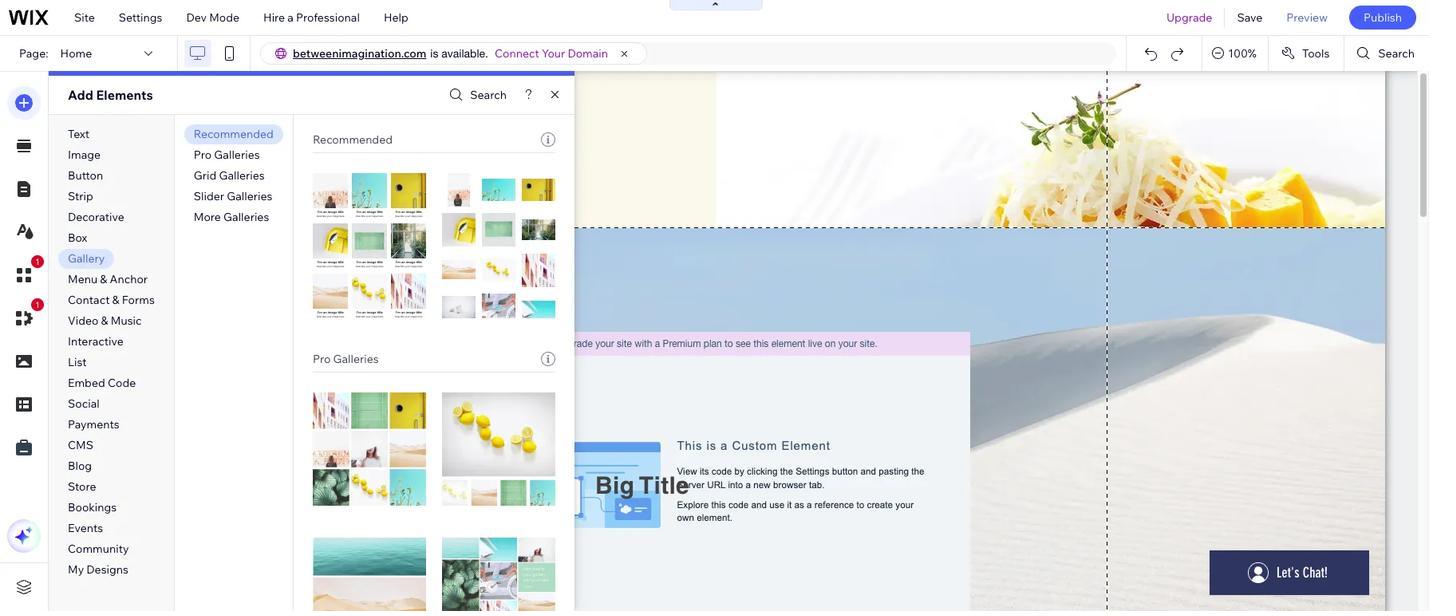 Task type: locate. For each thing, give the bounding box(es) containing it.
tools
[[1303, 46, 1330, 61]]

1 left contact
[[35, 300, 40, 310]]

hire
[[264, 10, 285, 25]]

hire a professional
[[264, 10, 360, 25]]

1 horizontal spatial search button
[[1346, 36, 1430, 71]]

& right video
[[101, 314, 108, 329]]

events
[[68, 522, 103, 536]]

search button
[[1346, 36, 1430, 71], [446, 83, 507, 107]]

0 vertical spatial search button
[[1346, 36, 1430, 71]]

& right menu
[[100, 273, 107, 287]]

professional
[[296, 10, 360, 25]]

tools button
[[1269, 36, 1345, 71]]

bookings
[[68, 501, 117, 515]]

0 horizontal spatial search button
[[446, 83, 507, 107]]

blog
[[68, 459, 92, 474]]

save button
[[1226, 0, 1275, 35]]

1 horizontal spatial recommended
[[313, 133, 393, 147]]

pro
[[194, 148, 212, 162], [313, 352, 331, 366]]

0 vertical spatial &
[[100, 273, 107, 287]]

publish button
[[1350, 6, 1417, 30]]

contact
[[68, 293, 110, 308]]

image
[[68, 148, 101, 162]]

available.
[[442, 47, 489, 60]]

search
[[1379, 46, 1416, 61], [470, 88, 507, 102]]

0 vertical spatial pro
[[194, 148, 212, 162]]

2 1 from the top
[[35, 300, 40, 310]]

1 button
[[7, 255, 44, 292], [7, 299, 44, 335]]

1 vertical spatial pro
[[313, 352, 331, 366]]

text image button strip decorative box gallery menu & anchor contact & forms video & music interactive list embed code social payments cms blog store bookings events community my designs
[[68, 127, 155, 578]]

2 1 button from the top
[[7, 299, 44, 335]]

2 vertical spatial &
[[101, 314, 108, 329]]

1 1 from the top
[[35, 257, 40, 267]]

1 vertical spatial 1
[[35, 300, 40, 310]]

search button down the available. at the left
[[446, 83, 507, 107]]

is
[[431, 47, 439, 60]]

dev
[[186, 10, 207, 25]]

1 button left menu
[[7, 255, 44, 292]]

1 left 'gallery'
[[35, 257, 40, 267]]

your
[[542, 46, 566, 61]]

settings
[[119, 10, 162, 25]]

1 horizontal spatial search
[[1379, 46, 1416, 61]]

search button down publish button
[[1346, 36, 1430, 71]]

payments
[[68, 418, 120, 432]]

more
[[194, 210, 221, 225]]

home
[[60, 46, 92, 61]]

button
[[68, 169, 103, 183]]

recommended for recommended
[[313, 133, 393, 147]]

cms
[[68, 439, 93, 453]]

0 horizontal spatial pro
[[194, 148, 212, 162]]

1 vertical spatial search
[[470, 88, 507, 102]]

a
[[288, 10, 294, 25]]

0 vertical spatial 1
[[35, 257, 40, 267]]

galleries
[[214, 148, 260, 162], [219, 169, 265, 183], [227, 190, 273, 204], [224, 210, 269, 225], [333, 352, 379, 366]]

anchor
[[110, 273, 148, 287]]

search down the available. at the left
[[470, 88, 507, 102]]

preview
[[1287, 10, 1328, 25]]

100%
[[1229, 46, 1257, 61]]

designs
[[87, 563, 128, 578]]

0 horizontal spatial recommended
[[194, 127, 274, 142]]

1
[[35, 257, 40, 267], [35, 300, 40, 310]]

0 vertical spatial 1 button
[[7, 255, 44, 292]]

1 button left video
[[7, 299, 44, 335]]

recommended
[[194, 127, 274, 142], [313, 133, 393, 147]]

&
[[100, 273, 107, 287], [112, 293, 119, 308], [101, 314, 108, 329]]

store
[[68, 480, 96, 495]]

& left forms
[[112, 293, 119, 308]]

1 vertical spatial search button
[[446, 83, 507, 107]]

1 horizontal spatial pro
[[313, 352, 331, 366]]

interactive
[[68, 335, 124, 349]]

domain
[[568, 46, 608, 61]]

1 vertical spatial 1 button
[[7, 299, 44, 335]]

connect
[[495, 46, 540, 61]]

0 vertical spatial search
[[1379, 46, 1416, 61]]

community
[[68, 542, 129, 557]]

search down publish button
[[1379, 46, 1416, 61]]

pro galleries
[[313, 352, 379, 366]]



Task type: vqa. For each thing, say whether or not it's contained in the screenshot.
"RESUME"
no



Task type: describe. For each thing, give the bounding box(es) containing it.
grid
[[194, 169, 217, 183]]

decorative
[[68, 210, 124, 225]]

music
[[111, 314, 142, 329]]

list
[[68, 356, 87, 370]]

elements
[[96, 87, 153, 103]]

pro inside recommended pro galleries grid galleries slider galleries more galleries
[[194, 148, 212, 162]]

1 1 button from the top
[[7, 255, 44, 292]]

forms
[[122, 293, 155, 308]]

save
[[1238, 10, 1263, 25]]

box
[[68, 231, 87, 245]]

preview button
[[1275, 0, 1340, 35]]

site
[[74, 10, 95, 25]]

100% button
[[1203, 36, 1269, 71]]

upgrade
[[1167, 10, 1213, 25]]

publish
[[1364, 10, 1403, 25]]

dev mode
[[186, 10, 240, 25]]

add elements
[[68, 87, 153, 103]]

recommended pro galleries grid galleries slider galleries more galleries
[[194, 127, 274, 225]]

betweenimagination.com
[[293, 46, 427, 61]]

0 horizontal spatial search
[[470, 88, 507, 102]]

add
[[68, 87, 93, 103]]

recommended for recommended pro galleries grid galleries slider galleries more galleries
[[194, 127, 274, 142]]

text
[[68, 127, 90, 142]]

slider
[[194, 190, 224, 204]]

video
[[68, 314, 99, 329]]

gallery
[[68, 252, 105, 266]]

menu
[[68, 273, 98, 287]]

is available. connect your domain
[[431, 46, 608, 61]]

1 vertical spatial &
[[112, 293, 119, 308]]

mode
[[209, 10, 240, 25]]

embed
[[68, 376, 105, 391]]

help
[[384, 10, 409, 25]]

code
[[108, 376, 136, 391]]

strip
[[68, 190, 93, 204]]

social
[[68, 397, 100, 412]]

my
[[68, 563, 84, 578]]



